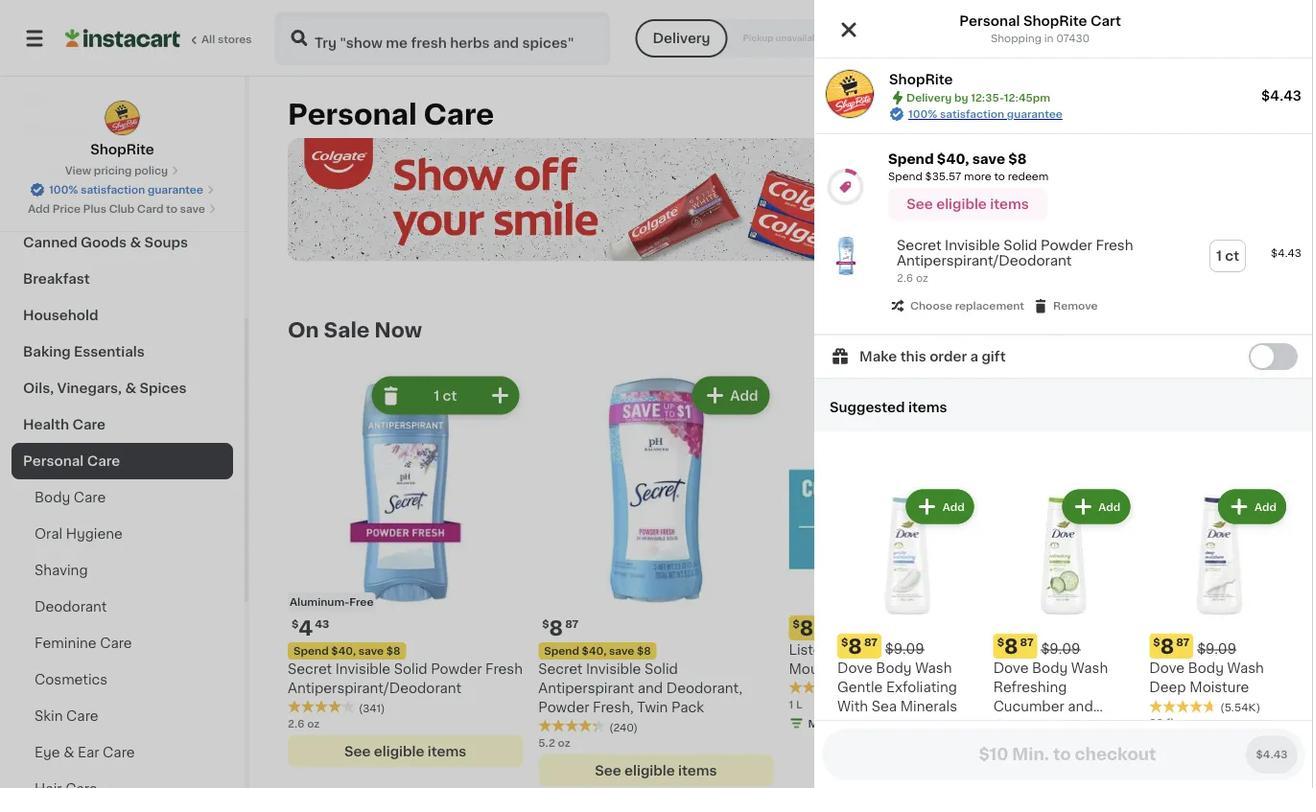 Task type: locate. For each thing, give the bounding box(es) containing it.
goods for canned
[[81, 236, 127, 249]]

1 vertical spatial and
[[1068, 700, 1093, 714]]

solid inside secret invisible solid antiperspirant and deodorant, powder fresh, twin pack
[[645, 663, 678, 676]]

(183)
[[1111, 703, 1137, 714]]

1 ct left the increment quantity of secret invisible solid powder fresh antiperspirant/deodorant icon at the left of page
[[434, 389, 457, 403]]

$8 up secret invisible solid powder fresh antiperspirant/deodorant
[[386, 646, 400, 657]]

$40, for secret invisible solid powder fresh antiperspirant/deodorant
[[331, 646, 356, 657]]

$ left "09"
[[793, 619, 800, 630]]

feminine care link
[[12, 626, 233, 662]]

goods down prepared foods
[[52, 163, 98, 177]]

0 horizontal spatial ct
[[443, 389, 457, 403]]

free
[[349, 597, 374, 608]]

$40, down 'aluminum-free'
[[331, 646, 356, 657]]

1 right remove secret invisible solid powder fresh antiperspirant/deodorant 'image'
[[434, 389, 440, 403]]

bad
[[896, 663, 923, 676]]

view inside view more link
[[1189, 324, 1222, 337]]

spend $40, save $8 up the venus
[[1045, 646, 1152, 657]]

powder for secret invisible solid powder fresh antiperspirant/deodorant 2.6 oz
[[1041, 239, 1093, 252]]

2 vertical spatial personal
[[23, 455, 84, 468]]

12:35- up 100% satisfaction guarantee link
[[971, 93, 1004, 103]]

invisible inside 'secret invisible solid powder fresh antiperspirant/deodorant 2.6 oz'
[[945, 239, 1000, 252]]

add price plus club card to save
[[28, 204, 205, 214]]

solid for 4
[[394, 663, 428, 676]]

in down with
[[841, 718, 851, 729]]

save for secret invisible solid powder fresh antiperspirant/deodorant
[[359, 646, 384, 657]]

ct up spo
[[1225, 249, 1240, 263]]

1 vertical spatial 12:35-
[[971, 93, 1004, 103]]

$8.09 original price: $8.54 element
[[789, 616, 1024, 641]]

1 $9.09 from the left
[[885, 643, 925, 656]]

100% up condiments
[[49, 185, 78, 195]]

1 horizontal spatial ct
[[1049, 718, 1060, 729]]

see down (240)
[[595, 764, 621, 777]]

dove inside $ 8 87 $9.09 dove body wash gentle exfoliating with sea minerals
[[838, 662, 873, 675]]

0 vertical spatial powder
[[1041, 239, 1093, 252]]

8
[[549, 618, 563, 638], [800, 618, 814, 638], [1051, 618, 1065, 638], [848, 637, 862, 657], [1004, 637, 1018, 657], [1161, 637, 1174, 657]]

0 vertical spatial 2.6
[[897, 273, 913, 284]]

1 horizontal spatial 100%
[[909, 109, 938, 119]]

eligible down 20
[[1126, 745, 1176, 758]]

view left pricing at the top of the page
[[65, 165, 91, 176]]

card
[[137, 204, 164, 214]]

2 horizontal spatial personal
[[960, 14, 1020, 28]]

powder inside secret invisible solid powder fresh antiperspirant/deodorant
[[431, 663, 482, 676]]

1 horizontal spatial spend $40, save $8
[[544, 646, 651, 657]]

secret down $ 4 43
[[288, 663, 332, 676]]

0 vertical spatial ct
[[1225, 249, 1240, 263]]

$9.09 up the bad
[[885, 643, 925, 656]]

shoprite right shoprite image
[[889, 73, 953, 86]]

0 horizontal spatial in
[[841, 718, 851, 729]]

1 vertical spatial 12:45pm
[[1004, 93, 1051, 103]]

see eligible items inside promotion-wrapper 'element'
[[907, 198, 1029, 211]]

0 horizontal spatial dove
[[838, 662, 873, 675]]

fresh for secret invisible solid powder fresh antiperspirant/deodorant 2.6 oz
[[1096, 239, 1134, 252]]

2 $8.87 original price: $9.09 element from the left
[[994, 634, 1134, 659]]

$ inside $ 4 43
[[292, 619, 299, 630]]

2 vertical spatial 1
[[789, 699, 794, 710]]

product group containing 4
[[288, 373, 523, 768]]

$40, up antiperspirant
[[582, 646, 607, 657]]

view inside view pricing policy link
[[65, 165, 91, 176]]

0 horizontal spatial antiperspirant/deodorant
[[288, 682, 462, 695]]

$9.09 for deep
[[1197, 643, 1237, 656]]

items down make this order a gift
[[908, 401, 947, 414]]

1 vertical spatial satisfaction
[[81, 185, 145, 195]]

stock
[[854, 718, 884, 729]]

0 horizontal spatial 2.6
[[288, 718, 305, 729]]

all stores link
[[65, 12, 253, 65]]

2 horizontal spatial wash
[[1228, 662, 1264, 675]]

in
[[1044, 33, 1054, 44], [841, 718, 851, 729]]

view for view more
[[1189, 324, 1222, 337]]

see eligible items button down 20
[[1040, 735, 1275, 768]]

3 spend $40, save $8 from the left
[[1045, 646, 1152, 657]]

$8.87 original price: $9.09 element up "gillette"
[[994, 634, 1134, 659]]

$8 up secret invisible solid antiperspirant and deodorant, powder fresh, twin pack
[[637, 646, 651, 657]]

secret
[[897, 239, 942, 252], [288, 663, 332, 676], [538, 663, 583, 676]]

0 vertical spatial fresh
[[1096, 239, 1134, 252]]

invisible inside secret invisible solid antiperspirant and deodorant, powder fresh, twin pack
[[586, 663, 641, 676]]

oils, vinegars, & spices
[[23, 382, 187, 395]]

$8.87 original price: $9.09 element for dove body wash gentle exfoliating with sea minerals
[[838, 634, 978, 659]]

(240)
[[609, 722, 638, 733]]

invisible up (341)
[[336, 663, 391, 676]]

2 horizontal spatial ct
[[1225, 249, 1240, 263]]

2 horizontal spatial invisible
[[945, 239, 1000, 252]]

personal care
[[288, 101, 494, 129], [23, 455, 120, 468]]

pasta
[[115, 163, 154, 177]]

0 vertical spatial 100% satisfaction guarantee
[[909, 109, 1063, 119]]

1 vertical spatial 100%
[[49, 185, 78, 195]]

shoprite down foods
[[90, 143, 154, 156]]

see eligible items down (341)
[[344, 745, 467, 758]]

100% satisfaction guarantee button
[[30, 178, 215, 198]]

make this order a gift
[[860, 350, 1006, 364]]

secret up antiperspirant
[[538, 663, 583, 676]]

0 horizontal spatial $8.87 original price: $9.09 element
[[838, 634, 978, 659]]

2 horizontal spatial spend $40, save $8
[[1045, 646, 1152, 657]]

and up twin
[[638, 682, 663, 695]]

3 wash from the left
[[1228, 662, 1264, 675]]

8 up 'refreshing'
[[1004, 637, 1018, 657]]

items down pack
[[678, 764, 717, 777]]

0 vertical spatial in
[[1044, 33, 1054, 44]]

0 horizontal spatial fresh
[[485, 663, 523, 676]]

care
[[424, 101, 494, 129], [72, 418, 105, 432], [87, 455, 120, 468], [74, 491, 106, 505], [100, 637, 132, 650], [66, 710, 98, 723], [103, 746, 135, 760]]

body
[[35, 491, 70, 505], [876, 662, 912, 675], [1032, 662, 1068, 675], [1188, 662, 1224, 675]]

0 horizontal spatial view
[[65, 165, 91, 176]]

see eligible items for secret invisible solid powder fresh antiperspirant/deodorant
[[344, 745, 467, 758]]

see eligible items button for secret invisible solid antiperspirant and deodorant, powder fresh, twin pack
[[538, 754, 774, 787]]

save right sauces
[[180, 204, 205, 214]]

invisible up antiperspirant
[[586, 663, 641, 676]]

see down (341)
[[344, 745, 371, 758]]

eye & ear care
[[35, 746, 135, 760]]

1 vertical spatial 1
[[434, 389, 440, 403]]

body care
[[35, 491, 106, 505]]

tea
[[1038, 720, 1062, 733]]

antiperspirant/deodorant up (341)
[[288, 682, 462, 695]]

delivery by 12:35-12:45pm link
[[961, 27, 1189, 50]]

$8.87 original price: $9.09 element for dove body wash deep moisture
[[1150, 634, 1290, 659]]

0 vertical spatial guarantee
[[1007, 109, 1063, 119]]

listerine
[[789, 644, 847, 657]]

satisfaction down pricing at the top of the page
[[81, 185, 145, 195]]

2 dove from the left
[[994, 662, 1029, 675]]

0 vertical spatial delivery by 12:35-12:45pm
[[992, 31, 1189, 45]]

$ 8 87 up 'refreshing'
[[997, 637, 1034, 657]]

add button for dove body wash gentle exfoliating with sea minerals
[[906, 490, 974, 524]]

0 vertical spatial shoprite
[[1024, 14, 1087, 28]]

view more link
[[1189, 321, 1275, 340]]

$8.87 original price: $9.09 element
[[838, 634, 978, 659], [994, 634, 1134, 659], [1150, 634, 1290, 659]]

satisfaction up spend $40, save $8 spend $35.57 more to redeem
[[940, 109, 1005, 119]]

wash inside dove body wash refreshing cucumber and green tea
[[1071, 662, 1108, 675]]

$ inside $ 8 09 $8.54 listerine cool mint antiseptic mouthwash for bad breath
[[793, 619, 800, 630]]

oz inside product group
[[307, 718, 320, 729]]

cart
[[1091, 14, 1121, 28]]

hygiene
[[66, 528, 123, 541]]

2 spend $40, save $8 from the left
[[544, 646, 651, 657]]

add for dove body wash gentle exfoliating with sea minerals
[[943, 502, 965, 512]]

secret inside secret invisible solid antiperspirant and deodorant, powder fresh, twin pack
[[538, 663, 583, 676]]

eligible down (240)
[[625, 764, 675, 777]]

a
[[970, 350, 979, 364]]

$8 inside product group
[[386, 646, 400, 657]]

2 vertical spatial shoprite
[[90, 143, 154, 156]]

product group
[[288, 373, 523, 768], [538, 373, 774, 787], [789, 373, 1024, 735], [1040, 373, 1275, 768], [838, 486, 978, 767], [994, 486, 1134, 789], [1150, 486, 1290, 771]]

87 for dove
[[1020, 638, 1034, 648]]

gillette venus sensitive women's disposable razor
[[1040, 663, 1264, 695]]

see for secret invisible solid antiperspirant and deodorant, powder fresh, twin pack
[[595, 764, 621, 777]]

body up 'refreshing'
[[1032, 662, 1068, 675]]

0 horizontal spatial 12:45pm
[[1004, 93, 1051, 103]]

1 vertical spatial 1 ct
[[434, 389, 457, 403]]

1 horizontal spatial fresh
[[1096, 239, 1134, 252]]

1 inside button
[[1216, 249, 1222, 263]]

body up moisture
[[1188, 662, 1224, 675]]

delivery
[[992, 31, 1054, 45], [653, 32, 710, 45], [907, 93, 952, 103]]

delivery button
[[635, 19, 728, 58]]

12:35- down cart
[[1080, 31, 1125, 45]]

items down redeem
[[990, 198, 1029, 211]]

remove
[[1053, 301, 1098, 311]]

2 horizontal spatial 1
[[1216, 249, 1222, 263]]

items for gillette venus sensitive women's disposable razor
[[1180, 745, 1218, 758]]

solid inside 'secret invisible solid powder fresh antiperspirant/deodorant 2.6 oz'
[[1004, 239, 1038, 252]]

see for secret invisible solid powder fresh antiperspirant/deodorant
[[344, 745, 371, 758]]

0 vertical spatial view
[[65, 165, 91, 176]]

1 dove from the left
[[838, 662, 873, 675]]

spend $40, save $8 up antiperspirant
[[544, 646, 651, 657]]

8 left "09"
[[800, 618, 814, 638]]

spend $40, save $8 down 43
[[294, 646, 400, 657]]

secret for 4
[[288, 663, 332, 676]]

2 wash from the left
[[1071, 662, 1108, 675]]

soups
[[144, 236, 188, 249]]

0 vertical spatial satisfaction
[[940, 109, 1005, 119]]

invisible inside secret invisible solid powder fresh antiperspirant/deodorant
[[336, 663, 391, 676]]

2 horizontal spatial dove
[[1150, 662, 1185, 675]]

secret inside 'secret invisible solid powder fresh antiperspirant/deodorant 2.6 oz'
[[897, 239, 942, 252]]

oz right fl in the right of the page
[[1176, 718, 1189, 728]]

0 horizontal spatial shoprite
[[90, 143, 154, 156]]

& inside 'link'
[[101, 163, 112, 177]]

spend up antiperspirant
[[544, 646, 579, 657]]

spend for gillette venus sensitive women's disposable razor
[[1045, 646, 1081, 657]]

care for feminine care link on the bottom
[[100, 637, 132, 650]]

$4.43 inside product group
[[1271, 248, 1302, 259]]

guarantee up sauces
[[148, 185, 203, 195]]

oz up choose
[[916, 273, 928, 284]]

1 vertical spatial guarantee
[[148, 185, 203, 195]]

wash up moisture
[[1228, 662, 1264, 675]]

see eligible items button down (341)
[[288, 735, 523, 768]]

vinegars,
[[57, 382, 122, 395]]

ct inside product group
[[443, 389, 457, 403]]

fl
[[1166, 718, 1174, 728]]

delivery by 12:35-12:45pm
[[992, 31, 1189, 45], [907, 93, 1051, 103]]

dove inside dove body wash refreshing cucumber and green tea
[[994, 662, 1029, 675]]

spend
[[888, 153, 934, 166], [888, 171, 923, 182], [294, 646, 329, 657], [544, 646, 579, 657], [1045, 646, 1081, 657]]

$ left cool at bottom
[[841, 638, 848, 648]]

$ 8 87 inside $8.87 original price: $9.09 element
[[997, 637, 1034, 657]]

87 up "gillette"
[[1066, 619, 1080, 630]]

powder inside 'secret invisible solid powder fresh antiperspirant/deodorant 2.6 oz'
[[1041, 239, 1093, 252]]

ct left the increment quantity of secret invisible solid powder fresh antiperspirant/deodorant icon at the left of page
[[443, 389, 457, 403]]

$ up sensitive
[[1153, 638, 1161, 648]]

0 horizontal spatial spend $40, save $8
[[294, 646, 400, 657]]

see eligible items button
[[888, 188, 1048, 221], [288, 735, 523, 768], [1040, 735, 1275, 768], [538, 754, 774, 787]]

shoprite inside the personal shoprite cart shopping in 07430
[[1024, 14, 1087, 28]]

1 vertical spatial by
[[954, 93, 968, 103]]

1 horizontal spatial antiperspirant/deodorant
[[897, 254, 1072, 268]]

87 up antiperspirant
[[565, 619, 579, 630]]

1 horizontal spatial powder
[[538, 701, 590, 715]]

0 vertical spatial antiperspirant/deodorant
[[897, 254, 1072, 268]]

0 horizontal spatial solid
[[394, 663, 428, 676]]

antiperspirant/deodorant inside 'secret invisible solid powder fresh antiperspirant/deodorant 2.6 oz'
[[897, 254, 1072, 268]]

on sale now
[[288, 321, 422, 341]]

1 $8.87 original price: $9.09 element from the left
[[838, 634, 978, 659]]

plus
[[83, 204, 106, 214]]

1 horizontal spatial 2.6
[[897, 273, 913, 284]]

1 horizontal spatial $9.09
[[1041, 643, 1081, 656]]

2 horizontal spatial solid
[[1004, 239, 1038, 252]]

8 up sensitive
[[1161, 637, 1174, 657]]

0 horizontal spatial personal
[[23, 455, 84, 468]]

eligible down (341)
[[374, 745, 424, 758]]

$40, up the venus
[[1083, 646, 1108, 657]]

see eligible items for secret invisible solid antiperspirant and deodorant, powder fresh, twin pack
[[595, 764, 717, 777]]

1 ct up spo
[[1216, 249, 1240, 263]]

gentle
[[838, 681, 883, 695]]

antiperspirant/deodorant up replacement
[[897, 254, 1072, 268]]

0 vertical spatial to
[[994, 171, 1005, 182]]

care for the personal care link
[[87, 455, 120, 468]]

1 vertical spatial personal
[[288, 101, 417, 129]]

fresh for secret invisible solid powder fresh antiperspirant/deodorant
[[485, 663, 523, 676]]

see eligible items button for secret invisible solid powder fresh antiperspirant/deodorant
[[288, 735, 523, 768]]

body care link
[[12, 480, 233, 516]]

secret inside secret invisible solid powder fresh antiperspirant/deodorant
[[288, 663, 332, 676]]

1 vertical spatial $4.43
[[1271, 248, 1302, 259]]

antiperspirant
[[538, 682, 634, 695]]

2 horizontal spatial $8.87 original price: $9.09 element
[[1150, 634, 1290, 659]]

skin
[[35, 710, 63, 723]]

shoprite logo image
[[104, 100, 141, 136]]

3 $9.09 from the left
[[1197, 643, 1237, 656]]

save up secret invisible solid antiperspirant and deodorant, powder fresh, twin pack
[[609, 646, 634, 657]]

goods
[[52, 163, 98, 177], [81, 236, 127, 249]]

0 horizontal spatial and
[[638, 682, 663, 695]]

1 horizontal spatial $ 8 87
[[997, 637, 1034, 657]]

shoprite up 07430
[[1024, 14, 1087, 28]]

1 vertical spatial to
[[166, 204, 177, 214]]

more
[[964, 171, 992, 182]]

spend $40, save $8 inside product group
[[294, 646, 400, 657]]

$8 inside spend $40, save $8 spend $35.57 more to redeem
[[1009, 153, 1027, 166]]

1 horizontal spatial personal care
[[288, 101, 494, 129]]

spend inside product group
[[294, 646, 329, 657]]

all
[[201, 34, 215, 45]]

$9.09 for gentle
[[885, 643, 925, 656]]

see eligible items down 20
[[1096, 745, 1218, 758]]

1 ct inside button
[[1216, 249, 1240, 263]]

see down (183)
[[1096, 745, 1123, 758]]

12:45pm up 100% satisfaction guarantee link
[[1004, 93, 1051, 103]]

1 vertical spatial 2.6
[[288, 718, 305, 729]]

choose replacement
[[910, 301, 1025, 311]]

wash up disposable
[[1071, 662, 1108, 675]]

see eligible items button for gillette venus sensitive women's disposable razor
[[1040, 735, 1275, 768]]

$ left 43
[[292, 619, 299, 630]]

spend $40, save $8 for secret invisible solid powder fresh antiperspirant/deodorant
[[294, 646, 400, 657]]

$
[[292, 619, 299, 630], [542, 619, 549, 630], [793, 619, 800, 630], [1044, 619, 1051, 630], [841, 638, 848, 648], [997, 638, 1004, 648], [1153, 638, 1161, 648]]

0 horizontal spatial 100%
[[49, 185, 78, 195]]

see eligible items down more
[[907, 198, 1029, 211]]

spend $40, save $8 for gillette venus sensitive women's disposable razor
[[1045, 646, 1152, 657]]

eligible inside product group
[[374, 745, 424, 758]]

see eligible items button down (240)
[[538, 754, 774, 787]]

solid
[[1004, 239, 1038, 252], [394, 663, 428, 676], [645, 663, 678, 676]]

& for pasta
[[101, 163, 112, 177]]

0 horizontal spatial satisfaction
[[81, 185, 145, 195]]

$8 for gillette venus sensitive women's disposable razor
[[1138, 646, 1152, 657]]

& for spices
[[125, 382, 136, 395]]

antiperspirant/deodorant for secret invisible solid powder fresh antiperspirant/deodorant
[[288, 682, 462, 695]]

1 horizontal spatial by
[[1057, 31, 1077, 45]]

1 horizontal spatial solid
[[645, 663, 678, 676]]

increment quantity of secret invisible solid powder fresh antiperspirant/deodorant image
[[489, 384, 512, 407]]

spend $40, save $8 for secret invisible solid antiperspirant and deodorant, powder fresh, twin pack
[[544, 646, 651, 657]]

$ inside $ 8 87 $9.09 dove body wash deep moisture
[[1153, 638, 1161, 648]]

$9.09 inside $ 8 87 $9.09 dove body wash gentle exfoliating with sea minerals
[[885, 643, 925, 656]]

0 horizontal spatial guarantee
[[148, 185, 203, 195]]

refreshing
[[994, 681, 1067, 695]]

save up the venus
[[1110, 646, 1136, 657]]

1 wash from the left
[[915, 662, 952, 675]]

1 horizontal spatial delivery
[[907, 93, 952, 103]]

1 horizontal spatial to
[[994, 171, 1005, 182]]

87 inside $ 8 87 $9.09 dove body wash gentle exfoliating with sea minerals
[[864, 638, 878, 648]]

health care
[[23, 418, 105, 432]]

feminine care
[[35, 637, 132, 650]]

1 up spo
[[1216, 249, 1222, 263]]

by right shopping
[[1057, 31, 1077, 45]]

None search field
[[274, 12, 611, 65]]

1 spend $40, save $8 from the left
[[294, 646, 400, 657]]

0 horizontal spatial 1
[[434, 389, 440, 403]]

1 horizontal spatial 12:35-
[[1080, 31, 1125, 45]]

4
[[299, 618, 313, 638]]

add button
[[694, 379, 768, 413], [906, 490, 974, 524], [1062, 490, 1130, 524], [1218, 490, 1287, 524]]

aluminum-
[[290, 597, 349, 608]]

make
[[860, 350, 897, 364]]

wash inside $ 8 87 $9.09 dove body wash gentle exfoliating with sea minerals
[[915, 662, 952, 675]]

goods inside 'link'
[[52, 163, 98, 177]]

stores
[[218, 34, 252, 45]]

1 vertical spatial shoprite
[[889, 73, 953, 86]]

sea
[[872, 700, 897, 714]]

• sponsored: colgate: show off your smile. shop now. image
[[288, 138, 1275, 262]]

spend up "gillette"
[[1045, 646, 1081, 657]]

1 horizontal spatial 1 ct
[[1216, 249, 1240, 263]]

this
[[901, 350, 926, 364]]

100% up $35.57
[[909, 109, 938, 119]]

0 horizontal spatial delivery
[[653, 32, 710, 45]]

oils,
[[23, 382, 54, 395]]

87 up 'refreshing'
[[1020, 638, 1034, 648]]

items down the '20 fl oz'
[[1180, 745, 1218, 758]]

cosmetics
[[35, 673, 108, 687]]

$8.87 original price: $9.09 element up women's
[[1150, 634, 1290, 659]]

oz
[[916, 273, 928, 284], [1176, 718, 1189, 728], [307, 718, 320, 729], [558, 738, 571, 748]]

0 vertical spatial and
[[638, 682, 663, 695]]

1 vertical spatial ct
[[443, 389, 457, 403]]

solid inside secret invisible solid powder fresh antiperspirant/deodorant
[[394, 663, 428, 676]]

save
[[973, 153, 1005, 166], [180, 204, 205, 214], [359, 646, 384, 657], [609, 646, 634, 657], [1110, 646, 1136, 657]]

guarantee
[[1007, 109, 1063, 119], [148, 185, 203, 195]]

1 vertical spatial fresh
[[485, 663, 523, 676]]

oz down $ 4 43
[[307, 718, 320, 729]]

remove secret invisible solid powder fresh antiperspirant/deodorant image
[[379, 384, 402, 407]]

see inside product group
[[344, 745, 371, 758]]

2.6 inside product group
[[288, 718, 305, 729]]

3 dove from the left
[[1150, 662, 1185, 675]]

guarantee inside button
[[148, 185, 203, 195]]

oz inside 'secret invisible solid powder fresh antiperspirant/deodorant 2.6 oz'
[[916, 273, 928, 284]]

fresh inside secret invisible solid powder fresh antiperspirant/deodorant
[[485, 663, 523, 676]]

satisfaction
[[940, 109, 1005, 119], [81, 185, 145, 195]]

oz right 5.2 on the bottom
[[558, 738, 571, 748]]

guarantee up redeem
[[1007, 109, 1063, 119]]

$40, up $35.57
[[937, 153, 969, 166]]

antiperspirant/deodorant inside secret invisible solid powder fresh antiperspirant/deodorant
[[288, 682, 462, 695]]

by up 100% satisfaction guarantee link
[[954, 93, 968, 103]]

1 horizontal spatial wash
[[1071, 662, 1108, 675]]

body down mint
[[876, 662, 912, 675]]

0 vertical spatial 1
[[1216, 249, 1222, 263]]

delivery by 12:35-12:45pm down cart
[[992, 31, 1189, 45]]

view pricing policy
[[65, 165, 168, 176]]

care for health care link on the left of page
[[72, 418, 105, 432]]

save up secret invisible solid powder fresh antiperspirant/deodorant
[[359, 646, 384, 657]]

$ 8 87 for 4
[[542, 618, 579, 638]]

2 vertical spatial ct
[[1049, 718, 1060, 729]]

oils, vinegars, & spices link
[[12, 370, 233, 407]]

wash up exfoliating
[[915, 662, 952, 675]]

0 vertical spatial personal
[[960, 14, 1020, 28]]

wash inside $ 8 87 $9.09 dove body wash deep moisture
[[1228, 662, 1264, 675]]

deli link
[[12, 79, 233, 115]]

save inside product group
[[359, 646, 384, 657]]

fresh inside 'secret invisible solid powder fresh antiperspirant/deodorant 2.6 oz'
[[1096, 239, 1134, 252]]

$9.09 up "gillette"
[[1041, 643, 1081, 656]]

$9.09 up women's
[[1197, 643, 1237, 656]]

$ 8 87 up "gillette"
[[1044, 618, 1080, 638]]

$ right antiseptic
[[997, 638, 1004, 648]]

1 vertical spatial powder
[[431, 663, 482, 676]]

in left 07430
[[1044, 33, 1054, 44]]

1 horizontal spatial invisible
[[586, 663, 641, 676]]

powder for secret invisible solid powder fresh antiperspirant/deodorant
[[431, 663, 482, 676]]

3 $8.87 original price: $9.09 element from the left
[[1150, 634, 1290, 659]]

0 horizontal spatial wash
[[915, 662, 952, 675]]

$9.09 inside $ 8 87 $9.09 dove body wash deep moisture
[[1197, 643, 1237, 656]]

1 ct
[[1216, 249, 1240, 263], [434, 389, 457, 403]]

mint
[[886, 644, 916, 657]]

1 horizontal spatial dove
[[994, 662, 1029, 675]]

view for view pricing policy
[[65, 165, 91, 176]]

goods for dry
[[52, 163, 98, 177]]

sale
[[324, 321, 370, 341]]

8 up mouthwash
[[848, 637, 862, 657]]

breakfast
[[23, 272, 90, 286]]

canned
[[23, 236, 77, 249]]

1 vertical spatial view
[[1189, 324, 1222, 337]]

1 horizontal spatial and
[[1068, 700, 1093, 714]]

87 for secret
[[565, 619, 579, 630]]

suggested
[[830, 401, 905, 414]]

minerals
[[900, 700, 957, 714]]

1 left l at right bottom
[[789, 699, 794, 710]]

instacart logo image
[[65, 27, 180, 50]]

items inside product group
[[428, 745, 467, 758]]

dove inside $ 8 87 $9.09 dove body wash deep moisture
[[1150, 662, 1185, 675]]

12:35-
[[1080, 31, 1125, 45], [971, 93, 1004, 103]]

ct right 3
[[1049, 718, 1060, 729]]

100% satisfaction guarantee inside 100% satisfaction guarantee button
[[49, 185, 203, 195]]

add for dove body wash deep moisture
[[1255, 502, 1277, 512]]

1 vertical spatial goods
[[81, 236, 127, 249]]

spend for secret invisible solid antiperspirant and deodorant, powder fresh, twin pack
[[544, 646, 579, 657]]

0 horizontal spatial invisible
[[336, 663, 391, 676]]

$40, inside product group
[[331, 646, 356, 657]]

and
[[638, 682, 663, 695], [1068, 700, 1093, 714]]

1 vertical spatial antiperspirant/deodorant
[[288, 682, 462, 695]]

to inside spend $40, save $8 spend $35.57 more to redeem
[[994, 171, 1005, 182]]

see for gillette venus sensitive women's disposable razor
[[1096, 745, 1123, 758]]



Task type: describe. For each thing, give the bounding box(es) containing it.
2.6 inside 'secret invisible solid powder fresh antiperspirant/deodorant 2.6 oz'
[[897, 273, 913, 284]]

skin care link
[[12, 698, 233, 735]]

and inside dove body wash refreshing cucumber and green tea
[[1068, 700, 1093, 714]]

$ inside $ 8 87 $9.09 dove body wash gentle exfoliating with sea minerals
[[841, 638, 848, 648]]

add button for dove body wash refreshing cucumber and green tea
[[1062, 490, 1130, 524]]

canned goods & soups link
[[12, 224, 233, 261]]

powder inside secret invisible solid antiperspirant and deodorant, powder fresh, twin pack
[[538, 701, 590, 715]]

spices
[[140, 382, 187, 395]]

eligible for secret invisible solid powder fresh antiperspirant/deodorant
[[374, 745, 424, 758]]

secret for 8
[[538, 663, 583, 676]]

see eligible items button down more
[[888, 188, 1048, 221]]

add for dove body wash refreshing cucumber and green tea
[[1099, 502, 1121, 512]]

1 ct button
[[1211, 241, 1245, 272]]

view more
[[1189, 324, 1262, 337]]

prepared foods link
[[12, 115, 233, 152]]

1 horizontal spatial satisfaction
[[940, 109, 1005, 119]]

0 vertical spatial personal care
[[288, 101, 494, 129]]

antiseptic
[[919, 644, 988, 657]]

eligible for gillette venus sensitive women's disposable razor
[[1126, 745, 1176, 758]]

wash for deep
[[1228, 662, 1264, 675]]

items inside promotion-wrapper 'element'
[[990, 198, 1029, 211]]

1 vertical spatial delivery by 12:35-12:45pm
[[907, 93, 1051, 103]]

$40, for gillette venus sensitive women's disposable razor
[[1083, 646, 1108, 657]]

dry
[[23, 163, 48, 177]]

$ up "gillette"
[[1044, 619, 1051, 630]]

breakfast link
[[12, 261, 233, 297]]

0 vertical spatial 12:35-
[[1080, 31, 1125, 45]]

club
[[109, 204, 135, 214]]

women's
[[1202, 663, 1264, 676]]

solid for 8
[[645, 663, 678, 676]]

care for skin care link
[[66, 710, 98, 723]]

100% inside button
[[49, 185, 78, 195]]

0 horizontal spatial personal care
[[23, 455, 120, 468]]

antiperspirant/deodorant for secret invisible solid powder fresh antiperspirant/deodorant 2.6 oz
[[897, 254, 1072, 268]]

add price plus club card to save link
[[28, 201, 217, 217]]

deodorant,
[[667, 682, 743, 695]]

satisfaction inside button
[[81, 185, 145, 195]]

8 inside $ 8 87 $9.09 dove body wash gentle exfoliating with sea minerals
[[848, 637, 862, 657]]

spo
[[1217, 268, 1238, 278]]

spend for secret invisible solid powder fresh antiperspirant/deodorant
[[294, 646, 329, 657]]

save for gillette venus sensitive women's disposable razor
[[1110, 646, 1136, 657]]

oral hygiene
[[35, 528, 123, 541]]

dove body wash refreshing cucumber and green tea
[[994, 662, 1108, 733]]

$8.87 original price: $9.09 element for dove body wash refreshing cucumber and green tea
[[994, 634, 1134, 659]]

wash for gentle
[[915, 662, 952, 675]]

more
[[1226, 324, 1262, 337]]

items for secret invisible solid antiperspirant and deodorant, powder fresh, twin pack
[[678, 764, 717, 777]]

1 vertical spatial in
[[841, 718, 851, 729]]

(341)
[[359, 703, 385, 714]]

2.6 oz
[[288, 718, 320, 729]]

deodorant
[[35, 601, 107, 614]]

now
[[374, 321, 422, 341]]

shoprite image
[[826, 70, 874, 118]]

condiments
[[23, 200, 108, 213]]

8 inside $8.87 original price: $9.09 element
[[1004, 637, 1018, 657]]

see inside promotion-wrapper 'element'
[[907, 198, 933, 211]]

$40, inside spend $40, save $8 spend $35.57 more to redeem
[[937, 153, 969, 166]]

0 vertical spatial by
[[1057, 31, 1077, 45]]

0 vertical spatial 100%
[[909, 109, 938, 119]]

$ up antiperspirant
[[542, 619, 549, 630]]

personal shoprite cart shopping in 07430
[[960, 14, 1121, 44]]

items for secret invisible solid powder fresh antiperspirant/deodorant
[[428, 745, 467, 758]]

dry goods & pasta
[[23, 163, 154, 177]]

health care link
[[12, 407, 233, 443]]

0 horizontal spatial 12:35-
[[971, 93, 1004, 103]]

87 for gillette
[[1066, 619, 1080, 630]]

gift
[[982, 350, 1006, 364]]

1 horizontal spatial personal
[[288, 101, 417, 129]]

household link
[[12, 297, 233, 334]]

$8 for secret invisible solid powder fresh antiperspirant/deodorant
[[386, 646, 400, 657]]

all stores
[[201, 34, 252, 45]]

product group
[[815, 224, 1313, 326]]

$8 for secret invisible solid antiperspirant and deodorant, powder fresh, twin pack
[[637, 646, 651, 657]]

1 horizontal spatial 100% satisfaction guarantee
[[909, 109, 1063, 119]]

moisture
[[1190, 681, 1249, 695]]

on
[[288, 321, 319, 341]]

baking essentials
[[23, 345, 145, 359]]

pricing
[[94, 165, 132, 176]]

disposable
[[1040, 682, 1116, 695]]

& for soups
[[130, 236, 141, 249]]

invisible for 8
[[586, 663, 641, 676]]

care for body care link
[[74, 491, 106, 505]]

save inside spend $40, save $8 spend $35.57 more to redeem
[[973, 153, 1005, 166]]

$40, for secret invisible solid antiperspirant and deodorant, powder fresh, twin pack
[[582, 646, 607, 657]]

service type group
[[635, 19, 842, 58]]

eligible for secret invisible solid antiperspirant and deodorant, powder fresh, twin pack
[[625, 764, 675, 777]]

$ 8 87 for 8
[[997, 637, 1034, 657]]

eye & ear care link
[[12, 735, 233, 771]]

dove for gentle
[[838, 662, 873, 675]]

dove for deep
[[1150, 662, 1185, 675]]

skin care
[[35, 710, 98, 723]]

secret invisible solid powder fresh antiperspirant/deodorant button
[[897, 238, 1166, 269]]

ct inside 1 ct button
[[1225, 249, 1240, 263]]

add button for dove body wash deep moisture
[[1218, 490, 1287, 524]]

secret invisible solid antiperspirant and deodorant, powder fresh, twin pack
[[538, 663, 743, 715]]

nsored
[[1238, 268, 1275, 278]]

aluminum-free
[[290, 597, 374, 608]]

$35.57
[[925, 171, 962, 182]]

exfoliating
[[886, 681, 957, 695]]

8 up antiperspirant
[[549, 618, 563, 638]]

view pricing policy link
[[65, 163, 179, 178]]

1 horizontal spatial 12:45pm
[[1125, 31, 1189, 45]]

cosmetics link
[[12, 662, 233, 698]]

bakery link
[[12, 42, 233, 79]]

2 $9.09 from the left
[[1041, 643, 1081, 656]]

prepared foods
[[23, 127, 133, 140]]

1 horizontal spatial shoprite
[[889, 73, 953, 86]]

1 horizontal spatial 1
[[789, 699, 794, 710]]

eligible inside promotion-wrapper 'element'
[[937, 198, 987, 211]]

body inside $ 8 87 $9.09 dove body wash gentle exfoliating with sea minerals
[[876, 662, 912, 675]]

shaving link
[[12, 553, 233, 589]]

body inside dove body wash refreshing cucumber and green tea
[[1032, 662, 1068, 675]]

0 vertical spatial $4.43
[[1261, 89, 1302, 103]]

many
[[808, 718, 839, 729]]

foods
[[90, 127, 133, 140]]

redeem
[[1008, 171, 1049, 182]]

sauces
[[126, 200, 177, 213]]

5.2
[[538, 738, 555, 748]]

2 horizontal spatial delivery
[[992, 31, 1054, 45]]

policy
[[134, 165, 168, 176]]

09
[[816, 619, 831, 630]]

2 horizontal spatial $ 8 87
[[1044, 618, 1080, 638]]

delivery inside button
[[653, 32, 710, 45]]

spend up $35.57
[[888, 153, 934, 166]]

invisible for 4
[[336, 663, 391, 676]]

razor
[[1119, 682, 1158, 695]]

8 inside $ 8 87 $9.09 dove body wash deep moisture
[[1161, 637, 1174, 657]]

breath
[[926, 663, 971, 676]]

eye
[[35, 746, 60, 760]]

baking essentials link
[[12, 334, 233, 370]]

5.2 oz
[[538, 738, 571, 748]]

shoprite link
[[90, 100, 154, 159]]

8 inside $ 8 09 $8.54 listerine cool mint antiseptic mouthwash for bad breath
[[800, 618, 814, 638]]

1 inside product group
[[434, 389, 440, 403]]

87 inside $ 8 87 $9.09 dove body wash deep moisture
[[1176, 638, 1190, 648]]

(5.54k)
[[1221, 702, 1261, 713]]

canned goods & soups
[[23, 236, 188, 249]]

cucumber
[[994, 700, 1065, 714]]

deep
[[1150, 681, 1186, 695]]

personal care link
[[12, 443, 233, 480]]

secret invisible solid powder fresh antiperspirant/deodorant
[[288, 663, 523, 695]]

health
[[23, 418, 69, 432]]

1 ct inside product group
[[434, 389, 457, 403]]

shaving
[[35, 564, 88, 578]]

order
[[930, 350, 967, 364]]

oral hygiene link
[[12, 516, 233, 553]]

1 horizontal spatial guarantee
[[1007, 109, 1063, 119]]

body inside $ 8 87 $9.09 dove body wash deep moisture
[[1188, 662, 1224, 675]]

essentials
[[74, 345, 145, 359]]

personal inside the personal shoprite cart shopping in 07430
[[960, 14, 1020, 28]]

spend left $35.57
[[888, 171, 923, 182]]

secret invisible solid powder fresh antiperspirant/deodorant image
[[826, 236, 866, 276]]

pack
[[672, 701, 704, 715]]

deli
[[23, 90, 50, 104]]

condiments & sauces
[[23, 200, 177, 213]]

save for secret invisible solid antiperspirant and deodorant, powder fresh, twin pack
[[609, 646, 634, 657]]

household
[[23, 309, 98, 322]]

ear
[[78, 746, 99, 760]]

promotion-wrapper element
[[815, 134, 1313, 335]]

0 horizontal spatial to
[[166, 204, 177, 214]]

see eligible items for gillette venus sensitive women's disposable razor
[[1096, 745, 1218, 758]]

in inside the personal shoprite cart shopping in 07430
[[1044, 33, 1054, 44]]

8 up "gillette"
[[1051, 618, 1065, 638]]

body up 'oral'
[[35, 491, 70, 505]]

and inside secret invisible solid antiperspirant and deodorant, powder fresh, twin pack
[[638, 682, 663, 695]]

feminine
[[35, 637, 97, 650]]



Task type: vqa. For each thing, say whether or not it's contained in the screenshot.
difference in the If The Authorization Hold Exceeds The Amount On Your Gift Card, We Charge The Difference To The Credit Or Debit Card You Entered At Checkout.
no



